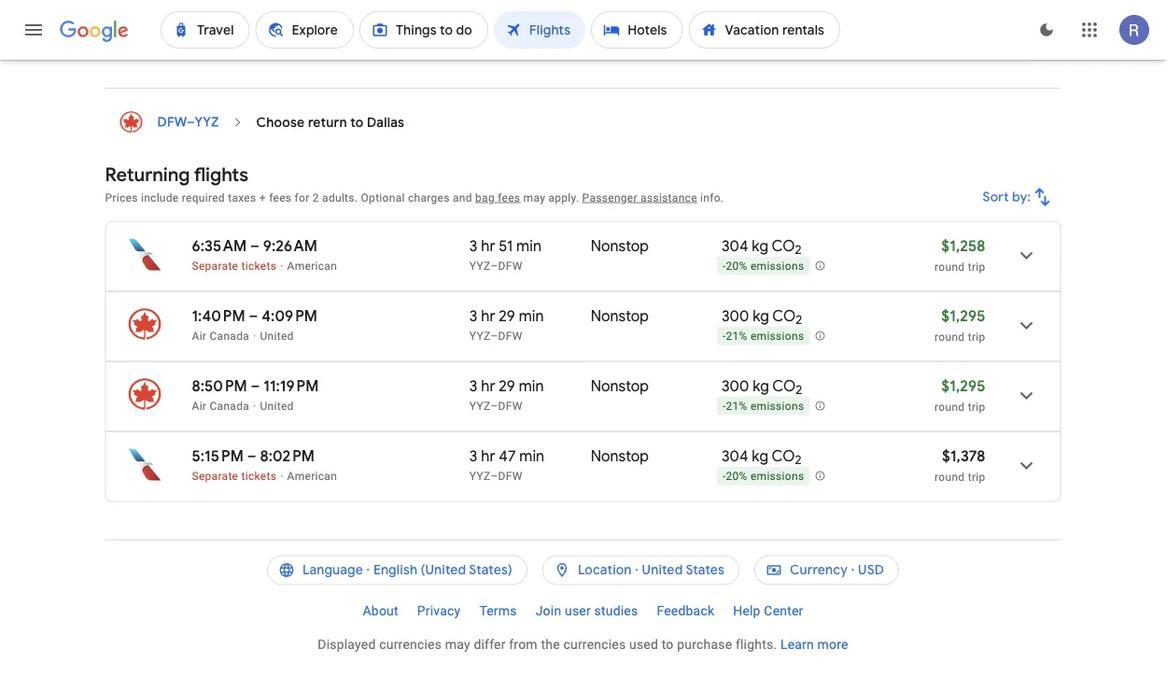 Task type: locate. For each thing, give the bounding box(es) containing it.
0 horizontal spatial currencies
[[379, 637, 442, 653]]

total duration 3 hr 29 min. element for 11:19 pm
[[470, 377, 591, 399]]

2 american from the top
[[287, 470, 337, 483]]

trip
[[968, 261, 986, 274], [968, 331, 986, 344], [968, 401, 986, 414], [968, 471, 986, 484]]

1 air from the top
[[192, 330, 207, 343]]

united for 4:09 pm
[[260, 330, 294, 343]]

kg for 9:26 am
[[752, 237, 769, 256]]

air canada down "1:40 pm"
[[192, 330, 249, 343]]

0 vertical spatial 20%
[[726, 260, 748, 273]]

1 vertical spatial 29
[[499, 377, 515, 396]]

used
[[629, 637, 658, 653]]

round down $1,295 text field
[[935, 331, 965, 344]]

air down departure time: 8:50 pm. text field
[[192, 400, 207, 413]]

1 vertical spatial 21%
[[726, 400, 748, 413]]

1 vertical spatial air canada
[[192, 400, 249, 413]]

round
[[935, 261, 965, 274], [935, 331, 965, 344], [935, 401, 965, 414], [935, 471, 965, 484]]

less emissions
[[249, 35, 341, 52]]

– left 9:26 am text field
[[250, 237, 259, 256]]

Departure time: 5:15 PM. text field
[[192, 447, 244, 466]]

2 304 kg co 2 from the top
[[722, 447, 802, 469]]

kg for 11:19 pm
[[753, 377, 769, 396]]

min inside the 3 hr 47 min yyz – dfw
[[519, 447, 545, 466]]

4 nonstop flight. element from the top
[[591, 447, 649, 469]]

3 up the 3 hr 47 min yyz – dfw
[[470, 377, 478, 396]]

to right used
[[662, 637, 674, 653]]

1 vertical spatial 3 hr 29 min yyz – dfw
[[470, 377, 544, 413]]

2 3 from the top
[[470, 307, 478, 326]]

3 hr 51 min yyz – dfw
[[470, 237, 542, 273]]

kg
[[752, 237, 769, 256], [753, 307, 769, 326], [753, 377, 769, 396], [752, 447, 769, 466]]

min right 47
[[519, 447, 545, 466]]

0 vertical spatial 29
[[499, 307, 515, 326]]

differ
[[474, 637, 506, 653]]

-21% emissions for 11:19 pm
[[723, 400, 804, 413]]

hr down the 3 hr 51 min yyz – dfw
[[481, 307, 495, 326]]

1 horizontal spatial may
[[524, 191, 546, 205]]

airlines button
[[646, 21, 736, 66]]

american down 9:26 am
[[287, 260, 337, 273]]

$1,295 for 1:40 pm – 4:09 pm
[[942, 307, 986, 326]]

3 inside the 3 hr 51 min yyz – dfw
[[470, 237, 478, 256]]

dfw up 47
[[498, 400, 523, 413]]

flight details. leaves toronto pearson international airport at 8:50 pm on monday, january 1 and arrives at dallas/fort worth international airport at 11:19 pm on monday, january 1. image
[[1004, 374, 1049, 418]]

min up total duration 3 hr 47 min. "element"
[[519, 377, 544, 396]]

– inside the 3 hr 47 min yyz – dfw
[[491, 470, 498, 483]]

4 - from the top
[[723, 470, 726, 483]]

adults.
[[322, 191, 358, 205]]

2 canada from the top
[[210, 400, 249, 413]]

1 vertical spatial 300
[[722, 377, 749, 396]]

29 up 47
[[499, 377, 515, 396]]

dfw down the 3 hr 51 min yyz – dfw
[[498, 330, 523, 343]]

tickets down 6:35 am – 9:26 am
[[241, 260, 277, 273]]

canada down "1:40 pm"
[[210, 330, 249, 343]]

1 300 from the top
[[722, 307, 749, 326]]

3 hr 29 min yyz – dfw for 4:09 pm
[[470, 307, 544, 343]]

0 vertical spatial to
[[350, 114, 364, 131]]

1 21% from the top
[[726, 330, 748, 343]]

dfw down 47
[[498, 470, 523, 483]]

3 hr 29 min yyz – dfw down the 3 hr 51 min yyz – dfw
[[470, 307, 544, 343]]

4 round from the top
[[935, 471, 965, 484]]

0 vertical spatial -20% emissions
[[723, 260, 804, 273]]

nonstop for 9:26 am
[[591, 237, 649, 256]]

$1,295 for 8:50 pm – 11:19 pm
[[942, 377, 986, 396]]

kg for 4:09 pm
[[753, 307, 769, 326]]

nonstop flight. element for 11:19 pm
[[591, 377, 649, 399]]

leaves toronto pearson international airport at 6:35 am on monday, january 1 and arrives at dallas/fort worth international airport at 9:26 am on monday, january 1. element
[[192, 237, 318, 256]]

2 currencies from the left
[[564, 637, 626, 653]]

20%
[[726, 260, 748, 273], [726, 470, 748, 483]]

round down 1295 us dollars text field
[[935, 401, 965, 414]]

-20% emissions for $1,378
[[723, 470, 804, 483]]

21%
[[726, 330, 748, 343], [726, 400, 748, 413]]

united
[[260, 330, 294, 343], [260, 400, 294, 413], [642, 562, 683, 579]]

leaves toronto pearson international airport at 5:15 pm on monday, january 1 and arrives at dallas/fort worth international airport at 8:02 pm on monday, january 1. element
[[192, 447, 315, 466]]

1 3 hr 29 min yyz – dfw from the top
[[470, 307, 544, 343]]

to
[[350, 114, 364, 131], [662, 637, 674, 653]]

2 - from the top
[[723, 330, 726, 343]]

nonstop flight. element
[[591, 237, 649, 259], [591, 307, 649, 329], [591, 377, 649, 399], [591, 447, 649, 469]]

1 -20% emissions from the top
[[723, 260, 804, 273]]

emissions
[[280, 35, 341, 52], [751, 260, 804, 273], [751, 330, 804, 343], [751, 400, 804, 413], [751, 470, 804, 483]]

5:15 pm – 8:02 pm
[[192, 447, 315, 466]]

may left differ at the bottom
[[445, 637, 470, 653]]

1 vertical spatial 304 kg co 2
[[722, 447, 802, 469]]

$1,258 round trip
[[935, 237, 986, 274]]

air canada down departure time: 8:50 pm. text field
[[192, 400, 249, 413]]

displayed currencies may differ from the currencies used to purchase flights. learn more
[[318, 637, 849, 653]]

$1,295 round trip up 1295 us dollars text field
[[935, 307, 986, 344]]

1 vertical spatial canada
[[210, 400, 249, 413]]

2 fees from the left
[[498, 191, 520, 205]]

-
[[723, 260, 726, 273], [723, 330, 726, 343], [723, 400, 726, 413], [723, 470, 726, 483]]

Arrival time: 11:19 PM. text field
[[264, 377, 319, 396]]

trip inside the $1,378 round trip
[[968, 471, 986, 484]]

2 nonstop from the top
[[591, 307, 649, 326]]

min right 51
[[516, 237, 542, 256]]

4 3 from the top
[[470, 447, 478, 466]]

0 vertical spatial -21% emissions
[[723, 330, 804, 343]]

4 nonstop from the top
[[591, 447, 649, 466]]

trip for 11:19 pm
[[968, 401, 986, 414]]

0 vertical spatial 300
[[722, 307, 749, 326]]

studies
[[594, 604, 638, 619]]

co for 5:15 pm – 8:02 pm
[[772, 447, 795, 466]]

4 hr from the top
[[481, 447, 495, 466]]

1 horizontal spatial to
[[662, 637, 674, 653]]

1 304 from the top
[[722, 237, 749, 256]]

may
[[524, 191, 546, 205], [445, 637, 470, 653]]

2 hr from the top
[[481, 307, 495, 326]]

leaves toronto pearson international airport at 8:50 pm on monday, january 1 and arrives at dallas/fort worth international airport at 11:19 pm on monday, january 1. element
[[192, 377, 319, 396]]

1 vertical spatial $1,295 round trip
[[935, 377, 986, 414]]

main menu image
[[22, 19, 45, 41]]

2 tickets from the top
[[241, 470, 277, 483]]

1 horizontal spatial fees
[[498, 191, 520, 205]]

300 kg co 2 for 11:19 pm
[[722, 377, 803, 398]]

2 20% from the top
[[726, 470, 748, 483]]

2 separate tickets from the top
[[192, 470, 277, 483]]

$1,258
[[942, 237, 986, 256]]

0 vertical spatial air
[[192, 330, 207, 343]]

0 vertical spatial separate tickets
[[192, 260, 277, 273]]

round down $1,258
[[935, 261, 965, 274]]

may left apply. on the top left of the page
[[524, 191, 546, 205]]

1 horizontal spatial currencies
[[564, 637, 626, 653]]

0 horizontal spatial fees
[[269, 191, 292, 205]]

total duration 3 hr 29 min. element up total duration 3 hr 47 min. "element"
[[470, 377, 591, 399]]

trip down $1,378
[[968, 471, 986, 484]]

1 canada from the top
[[210, 330, 249, 343]]

air canada
[[192, 330, 249, 343], [192, 400, 249, 413]]

– inside the 3 hr 51 min yyz – dfw
[[491, 260, 498, 273]]

0 vertical spatial $1,295 round trip
[[935, 307, 986, 344]]

language
[[302, 562, 363, 579]]

-21% emissions for 4:09 pm
[[723, 330, 804, 343]]

304 kg co 2 for $1,258
[[722, 237, 802, 258]]

+
[[259, 191, 266, 205]]

learn more link
[[781, 637, 849, 653]]

2 round from the top
[[935, 331, 965, 344]]

29 for 8:50 pm – 11:19 pm
[[499, 377, 515, 396]]

currencies down join user studies 'link'
[[564, 637, 626, 653]]

air down "1:40 pm"
[[192, 330, 207, 343]]

1 $1,295 round trip from the top
[[935, 307, 986, 344]]

3 for 4:09 pm
[[470, 307, 478, 326]]

united down 4:09 pm text field
[[260, 330, 294, 343]]

privacy link
[[408, 597, 470, 627]]

2 $1,295 round trip from the top
[[935, 377, 986, 414]]

None search field
[[105, 0, 1061, 89]]

to inside returning flights main content
[[350, 114, 364, 131]]

3 nonstop flight. element from the top
[[591, 377, 649, 399]]

21% for 11:19 pm
[[726, 400, 748, 413]]

0 horizontal spatial to
[[350, 114, 364, 131]]

trip down 1295 us dollars text field
[[968, 401, 986, 414]]

trip inside $1,258 round trip
[[968, 261, 986, 274]]

2 nonstop flight. element from the top
[[591, 307, 649, 329]]

from
[[509, 637, 538, 653]]

currencies down privacy link
[[379, 637, 442, 653]]

1 vertical spatial -20% emissions
[[723, 470, 804, 483]]

1 29 from the top
[[499, 307, 515, 326]]

0 vertical spatial 21%
[[726, 330, 748, 343]]

hr inside the 3 hr 47 min yyz – dfw
[[481, 447, 495, 466]]

returning
[[105, 163, 190, 187]]

min for 8:02 pm
[[519, 447, 545, 466]]

hr left 47
[[481, 447, 495, 466]]

1 tickets from the top
[[241, 260, 277, 273]]

0 vertical spatial may
[[524, 191, 546, 205]]

29 down the 3 hr 51 min yyz – dfw
[[499, 307, 515, 326]]

$1,295 left flight details. leaves toronto pearson international airport at 8:50 pm on monday, january 1 and arrives at dallas/fort worth international airport at 11:19 pm on monday, january 1. icon on the right
[[942, 377, 986, 396]]

3 left 51
[[470, 237, 478, 256]]

304 kg co 2
[[722, 237, 802, 258], [722, 447, 802, 469]]

for
[[295, 191, 310, 205]]

6:35 am – 9:26 am
[[192, 237, 318, 256]]

separate for 5:15 pm
[[192, 470, 238, 483]]

2 29 from the top
[[499, 377, 515, 396]]

separate for 6:35 am
[[192, 260, 238, 273]]

6:35 am
[[192, 237, 247, 256]]

0 vertical spatial total duration 3 hr 29 min. element
[[470, 307, 591, 329]]

total duration 3 hr 29 min. element
[[470, 307, 591, 329], [470, 377, 591, 399]]

fees right the +
[[269, 191, 292, 205]]

0 vertical spatial separate
[[192, 260, 238, 273]]

0 vertical spatial air canada
[[192, 330, 249, 343]]

2 air canada from the top
[[192, 400, 249, 413]]

feedback link
[[648, 597, 724, 627]]

leaves toronto pearson international airport at 1:40 pm on monday, january 1 and arrives at dallas/fort worth international airport at 4:09 pm on monday, january 1. element
[[192, 307, 318, 326]]

yyz down the 'total duration 3 hr 51 min.' element
[[470, 260, 491, 273]]

1 total duration 3 hr 29 min. element from the top
[[470, 307, 591, 329]]

round down $1,378
[[935, 471, 965, 484]]

1 vertical spatial tickets
[[241, 470, 277, 483]]

2 trip from the top
[[968, 331, 986, 344]]

air
[[192, 330, 207, 343], [192, 400, 207, 413]]

1 nonstop from the top
[[591, 237, 649, 256]]

-20% emissions
[[723, 260, 804, 273], [723, 470, 804, 483]]

1 300 kg co 2 from the top
[[722, 307, 803, 328]]

1 -21% emissions from the top
[[723, 330, 804, 343]]

canada down departure time: 8:50 pm. text field
[[210, 400, 249, 413]]

location
[[578, 562, 632, 579]]

1 vertical spatial 304
[[722, 447, 749, 466]]

3 inside the 3 hr 47 min yyz – dfw
[[470, 447, 478, 466]]

1378 US dollars text field
[[942, 447, 986, 466]]

min inside the 3 hr 51 min yyz – dfw
[[516, 237, 542, 256]]

$1,378
[[942, 447, 986, 466]]

- for 9:26 am
[[723, 260, 726, 273]]

3
[[470, 237, 478, 256], [470, 307, 478, 326], [470, 377, 478, 396], [470, 447, 478, 466]]

1 vertical spatial 300 kg co 2
[[722, 377, 803, 398]]

1 hr from the top
[[481, 237, 495, 256]]

- for 4:09 pm
[[723, 330, 726, 343]]

nonstop
[[591, 237, 649, 256], [591, 307, 649, 326], [591, 377, 649, 396], [591, 447, 649, 466]]

round inside $1,258 round trip
[[935, 261, 965, 274]]

yyz down the 3 hr 51 min yyz – dfw
[[470, 330, 491, 343]]

3 hr 29 min yyz – dfw up 47
[[470, 377, 544, 413]]

1 vertical spatial separate
[[192, 470, 238, 483]]

2
[[481, 35, 488, 52], [313, 191, 319, 205], [795, 243, 802, 258], [796, 313, 803, 328], [796, 383, 803, 398], [795, 453, 802, 469]]

1 vertical spatial air
[[192, 400, 207, 413]]

hr inside the 3 hr 51 min yyz – dfw
[[481, 237, 495, 256]]

flight details. leaves toronto pearson international airport at 5:15 pm on monday, january 1 and arrives at dallas/fort worth international airport at 8:02 pm on monday, january 1. image
[[1004, 444, 1049, 488]]

separate tickets for 6:35 am
[[192, 260, 277, 273]]

dfw down 51
[[498, 260, 523, 273]]

3 left 47
[[470, 447, 478, 466]]

304 for 3 hr 51 min
[[722, 237, 749, 256]]

hr up the 3 hr 47 min yyz – dfw
[[481, 377, 495, 396]]

yyz inside the 3 hr 47 min yyz – dfw
[[470, 470, 491, 483]]

0 vertical spatial 300 kg co 2
[[722, 307, 803, 328]]

2 separate from the top
[[192, 470, 238, 483]]

flights.
[[736, 637, 777, 653]]

1 $1,295 from the top
[[942, 307, 986, 326]]

filters
[[159, 35, 195, 52]]

1 20% from the top
[[726, 260, 748, 273]]

all filters (3) button
[[105, 21, 230, 66]]

11:19 pm
[[264, 377, 319, 396]]

1 304 kg co 2 from the top
[[722, 237, 802, 258]]

0 vertical spatial 304
[[722, 237, 749, 256]]

yyz up the 3 hr 47 min yyz – dfw
[[470, 400, 491, 413]]

separate tickets down 5:15 pm
[[192, 470, 277, 483]]

2 -21% emissions from the top
[[723, 400, 804, 413]]

3 trip from the top
[[968, 401, 986, 414]]

american down 8:02 pm
[[287, 470, 337, 483]]

8:02 pm
[[260, 447, 315, 466]]

1 - from the top
[[723, 260, 726, 273]]

hr left 51
[[481, 237, 495, 256]]

-20% emissions for $1,258
[[723, 260, 804, 273]]

total duration 3 hr 29 min. element down the 3 hr 51 min yyz – dfw
[[470, 307, 591, 329]]

tickets for 9:26 am
[[241, 260, 277, 273]]

304 for 3 hr 47 min
[[722, 447, 749, 466]]

1295 US dollars text field
[[942, 377, 986, 396]]

3 nonstop from the top
[[591, 377, 649, 396]]

3 down the 3 hr 51 min yyz – dfw
[[470, 307, 478, 326]]

2 21% from the top
[[726, 400, 748, 413]]

– left arrival time: 11:19 pm. text field at bottom
[[251, 377, 260, 396]]

1 separate from the top
[[192, 260, 238, 273]]

1 round from the top
[[935, 261, 965, 274]]

to left dallas
[[350, 114, 364, 131]]

– down the 'total duration 3 hr 51 min.' element
[[491, 260, 498, 273]]

Arrival time: 9:26 AM. text field
[[263, 237, 318, 256]]

yyz inside the 3 hr 51 min yyz – dfw
[[470, 260, 491, 273]]

dfw for 1:40 pm – 4:09 pm
[[498, 330, 523, 343]]

3 hr from the top
[[481, 377, 495, 396]]

dfw inside the 3 hr 47 min yyz – dfw
[[498, 470, 523, 483]]

1 vertical spatial united
[[260, 400, 294, 413]]

separate tickets down 6:35 am
[[192, 260, 277, 273]]

tickets down leaves toronto pearson international airport at 5:15 pm on monday, january 1 and arrives at dallas/fort worth international airport at 8:02 pm on monday, january 1. element
[[241, 470, 277, 483]]

4 trip from the top
[[968, 471, 986, 484]]

3 round from the top
[[935, 401, 965, 414]]

0 vertical spatial 304 kg co 2
[[722, 237, 802, 258]]

- for 11:19 pm
[[723, 400, 726, 413]]

– right 1:40 pm text box at the top of page
[[249, 307, 258, 326]]

2 304 from the top
[[722, 447, 749, 466]]

1 vertical spatial american
[[287, 470, 337, 483]]

united left states
[[642, 562, 683, 579]]

0 vertical spatial united
[[260, 330, 294, 343]]

nonstop for 8:02 pm
[[591, 447, 649, 466]]

3 - from the top
[[723, 400, 726, 413]]

yyz down total duration 3 hr 47 min. "element"
[[470, 470, 491, 483]]

returning flights main content
[[105, 104, 1061, 517]]

min
[[516, 237, 542, 256], [519, 307, 544, 326], [519, 377, 544, 396], [519, 447, 545, 466]]

may inside returning flights main content
[[524, 191, 546, 205]]

0 vertical spatial $1,295
[[942, 307, 986, 326]]

2 300 from the top
[[722, 377, 749, 396]]

choose
[[256, 114, 305, 131]]

– down the 3 hr 51 min yyz – dfw
[[491, 330, 498, 343]]

trip down $1,258
[[968, 261, 986, 274]]

united down 11:19 pm
[[260, 400, 294, 413]]

2 $1,295 from the top
[[942, 377, 986, 396]]

dallas
[[367, 114, 404, 131]]

5:15 pm
[[192, 447, 244, 466]]

1295 US dollars text field
[[942, 307, 986, 326]]

Departure text field
[[759, 0, 845, 20]]

hr
[[481, 237, 495, 256], [481, 307, 495, 326], [481, 377, 495, 396], [481, 447, 495, 466]]

purchase
[[677, 637, 732, 653]]

1 trip from the top
[[968, 261, 986, 274]]

$1,295 down $1,258 round trip
[[942, 307, 986, 326]]

dfw up returning flights
[[157, 114, 187, 131]]

round inside the $1,378 round trip
[[935, 471, 965, 484]]

– down total duration 3 hr 47 min. "element"
[[491, 470, 498, 483]]

1 3 from the top
[[470, 237, 478, 256]]

air canada for 8:50 pm
[[192, 400, 249, 413]]

29 for 1:40 pm – 4:09 pm
[[499, 307, 515, 326]]

3 3 from the top
[[470, 377, 478, 396]]

separate down 5:15 pm
[[192, 470, 238, 483]]

yyz for 1:40 pm – 4:09 pm
[[470, 330, 491, 343]]

dfw inside the 3 hr 51 min yyz – dfw
[[498, 260, 523, 273]]

min down the 3 hr 51 min yyz – dfw
[[519, 307, 544, 326]]

the
[[541, 637, 560, 653]]

1 vertical spatial separate tickets
[[192, 470, 277, 483]]

none search field containing all filters (3)
[[105, 0, 1061, 89]]

2 total duration 3 hr 29 min. element from the top
[[470, 377, 591, 399]]

fees right bag
[[498, 191, 520, 205]]

separate tickets
[[192, 260, 277, 273], [192, 470, 277, 483]]

$1,295
[[942, 307, 986, 326], [942, 377, 986, 396]]

1 separate tickets from the top
[[192, 260, 277, 273]]

1 air canada from the top
[[192, 330, 249, 343]]

1 vertical spatial to
[[662, 637, 674, 653]]

round for 4:09 pm
[[935, 331, 965, 344]]

1 vertical spatial 20%
[[726, 470, 748, 483]]

0 vertical spatial american
[[287, 260, 337, 273]]

20% for 3 hr 47 min
[[726, 470, 748, 483]]

separate down 6:35 am
[[192, 260, 238, 273]]

2 3 hr 29 min yyz – dfw from the top
[[470, 377, 544, 413]]

1 vertical spatial -21% emissions
[[723, 400, 804, 413]]

2 air from the top
[[192, 400, 207, 413]]

1 vertical spatial total duration 3 hr 29 min. element
[[470, 377, 591, 399]]

0 vertical spatial 3 hr 29 min yyz – dfw
[[470, 307, 544, 343]]

american
[[287, 260, 337, 273], [287, 470, 337, 483]]

co
[[772, 237, 795, 256], [773, 307, 796, 326], [773, 377, 796, 396], [772, 447, 795, 466]]

1 american from the top
[[287, 260, 337, 273]]

2 300 kg co 2 from the top
[[722, 377, 803, 398]]

0 vertical spatial canada
[[210, 330, 249, 343]]

trip down $1,295 text field
[[968, 331, 986, 344]]

currencies
[[379, 637, 442, 653], [564, 637, 626, 653]]

$1,295 round trip up $1,378
[[935, 377, 986, 414]]

hr for 5:15 pm – 8:02 pm
[[481, 447, 495, 466]]

1 vertical spatial may
[[445, 637, 470, 653]]

all filters (3)
[[141, 35, 215, 52]]

0 vertical spatial tickets
[[241, 260, 277, 273]]

air canada for 1:40 pm
[[192, 330, 249, 343]]

co for 6:35 am – 9:26 am
[[772, 237, 795, 256]]

Departure time: 8:50 PM. text field
[[192, 377, 247, 396]]

-21% emissions
[[723, 330, 804, 343], [723, 400, 804, 413]]

total duration 3 hr 47 min. element
[[470, 447, 591, 469]]

2 -20% emissions from the top
[[723, 470, 804, 483]]

1 vertical spatial $1,295
[[942, 377, 986, 396]]

1 nonstop flight. element from the top
[[591, 237, 649, 259]]

price
[[755, 35, 786, 52]]

times button
[[825, 21, 905, 66]]

separate
[[192, 260, 238, 273], [192, 470, 238, 483]]



Task type: vqa. For each thing, say whether or not it's contained in the screenshot.


Task type: describe. For each thing, give the bounding box(es) containing it.
2 for 1:40 pm – 4:09 pm
[[796, 313, 803, 328]]

stops
[[572, 35, 607, 52]]

duration, not selected image
[[913, 21, 1010, 66]]

trip for 4:09 pm
[[968, 331, 986, 344]]

united for 11:19 pm
[[260, 400, 294, 413]]

co for 8:50 pm – 11:19 pm
[[773, 377, 796, 396]]

1:40 pm – 4:09 pm
[[192, 307, 318, 326]]

prices include required taxes + fees for 2 adults. optional charges and bag fees may apply. passenger assistance
[[105, 191, 697, 205]]

required
[[182, 191, 225, 205]]

304 kg co 2 for $1,378
[[722, 447, 802, 469]]

american for 5:15 pm – 8:02 pm
[[287, 470, 337, 483]]

1258 US dollars text field
[[942, 237, 986, 256]]

emissions for 8:02 pm
[[751, 470, 804, 483]]

taxes
[[228, 191, 256, 205]]

center
[[764, 604, 804, 619]]

join
[[536, 604, 562, 619]]

round for 11:19 pm
[[935, 401, 965, 414]]

english
[[373, 562, 418, 579]]

american for 6:35 am – 9:26 am
[[287, 260, 337, 273]]

charges
[[408, 191, 450, 205]]

next image
[[1016, 21, 1061, 66]]

usd
[[858, 562, 884, 579]]

about link
[[353, 597, 408, 627]]

3 hr 47 min yyz – dfw
[[470, 447, 545, 483]]

8:50 pm – 11:19 pm
[[192, 377, 319, 396]]

flight details. leaves toronto pearson international airport at 1:40 pm on monday, january 1 and arrives at dallas/fort worth international airport at 4:09 pm on monday, january 1. image
[[1004, 303, 1049, 348]]

3 for 8:02 pm
[[470, 447, 478, 466]]

2 for 8:50 pm – 11:19 pm
[[796, 383, 803, 398]]

times
[[837, 35, 873, 52]]

apply.
[[549, 191, 579, 205]]

terms
[[479, 604, 517, 619]]

by:
[[1013, 189, 1031, 206]]

1:40 pm
[[192, 307, 245, 326]]

round for 8:02 pm
[[935, 471, 965, 484]]

yyz up flights
[[195, 114, 219, 131]]

air for 8:50 pm
[[192, 400, 207, 413]]

8:50 pm
[[192, 377, 247, 396]]

learn
[[781, 637, 814, 653]]

join user studies
[[536, 604, 638, 619]]

Departure time: 6:35 AM. text field
[[192, 237, 247, 256]]

yyz for 8:50 pm – 11:19 pm
[[470, 400, 491, 413]]

returning flights
[[105, 163, 249, 187]]

austin button
[[380, 21, 463, 66]]

nonstop flight. element for 9:26 am
[[591, 237, 649, 259]]

3 for 11:19 pm
[[470, 377, 478, 396]]

20% for 3 hr 51 min
[[726, 260, 748, 273]]

total duration 3 hr 51 min. element
[[470, 237, 591, 259]]

return
[[308, 114, 347, 131]]

change appearance image
[[1024, 7, 1069, 52]]

terms link
[[470, 597, 526, 627]]

passenger
[[582, 191, 638, 205]]

$1,378 round trip
[[935, 447, 986, 484]]

3 for 9:26 am
[[470, 237, 478, 256]]

help center
[[733, 604, 804, 619]]

nonstop for 4:09 pm
[[591, 307, 649, 326]]

help
[[733, 604, 761, 619]]

about
[[363, 604, 399, 619]]

choose return to dallas
[[256, 114, 404, 131]]

51
[[499, 237, 513, 256]]

dfw for 5:15 pm – 8:02 pm
[[498, 470, 523, 483]]

- for 8:02 pm
[[723, 470, 726, 483]]

(united
[[421, 562, 466, 579]]

tickets for 8:02 pm
[[241, 470, 277, 483]]

2 bags
[[481, 35, 522, 52]]

currency
[[790, 562, 848, 579]]

total duration 3 hr 29 min. element for 4:09 pm
[[470, 307, 591, 329]]

dfw for 8:50 pm – 11:19 pm
[[498, 400, 523, 413]]

yyz for 5:15 pm – 8:02 pm
[[470, 470, 491, 483]]

optional
[[361, 191, 405, 205]]

united states
[[642, 562, 725, 579]]

hr for 1:40 pm – 4:09 pm
[[481, 307, 495, 326]]

emissions inside popup button
[[280, 35, 341, 52]]

1 currencies from the left
[[379, 637, 442, 653]]

flight details. leaves toronto pearson international airport at 6:35 am on monday, january 1 and arrives at dallas/fort worth international airport at 9:26 am on monday, january 1. image
[[1004, 233, 1049, 278]]

stops button
[[561, 21, 639, 66]]

sort by: button
[[976, 175, 1061, 220]]

round for 9:26 am
[[935, 261, 965, 274]]

prices
[[105, 191, 138, 205]]

austin
[[391, 35, 431, 52]]

dfw for 6:35 am – 9:26 am
[[498, 260, 523, 273]]

nonstop flight. element for 4:09 pm
[[591, 307, 649, 329]]

4:09 pm
[[262, 307, 318, 326]]

assistance
[[641, 191, 697, 205]]

nonstop for 11:19 pm
[[591, 377, 649, 396]]

2 for 5:15 pm – 8:02 pm
[[795, 453, 802, 469]]

states)
[[469, 562, 513, 579]]

2 bags button
[[470, 21, 553, 66]]

trip for 8:02 pm
[[968, 471, 986, 484]]

and
[[453, 191, 472, 205]]

(3)
[[198, 35, 215, 52]]

300 for 4:09 pm
[[722, 307, 749, 326]]

join user studies link
[[526, 597, 648, 627]]

air for 1:40 pm
[[192, 330, 207, 343]]

min for 4:09 pm
[[519, 307, 544, 326]]

yyz for 6:35 am – 9:26 am
[[470, 260, 491, 273]]

2 vertical spatial united
[[642, 562, 683, 579]]

min for 11:19 pm
[[519, 377, 544, 396]]

co for 1:40 pm – 4:09 pm
[[773, 307, 796, 326]]

3 hr 29 min yyz – dfw for 11:19 pm
[[470, 377, 544, 413]]

emissions for 9:26 am
[[751, 260, 804, 273]]

feedback
[[657, 604, 715, 619]]

nonstop flight. element for 8:02 pm
[[591, 447, 649, 469]]

0 horizontal spatial may
[[445, 637, 470, 653]]

300 for 11:19 pm
[[722, 377, 749, 396]]

flights
[[194, 163, 249, 187]]

Departure time: 1:40 PM. text field
[[192, 307, 245, 326]]

– up returning flights
[[187, 114, 195, 131]]

less emissions button
[[237, 21, 373, 66]]

airlines
[[657, 35, 704, 52]]

9:26 am
[[263, 237, 318, 256]]

21% for 4:09 pm
[[726, 330, 748, 343]]

1 fees from the left
[[269, 191, 292, 205]]

more
[[818, 637, 849, 653]]

300 kg co 2 for 4:09 pm
[[722, 307, 803, 328]]

displayed
[[318, 637, 376, 653]]

english (united states)
[[373, 562, 513, 579]]

all
[[141, 35, 156, 52]]

hr for 8:50 pm – 11:19 pm
[[481, 377, 495, 396]]

2 for 6:35 am – 9:26 am
[[795, 243, 802, 258]]

– right the departure time: 5:15 pm. text field
[[247, 447, 256, 466]]

kg for 8:02 pm
[[752, 447, 769, 466]]

include
[[141, 191, 179, 205]]

Arrival time: 4:09 PM. text field
[[262, 307, 318, 326]]

states
[[686, 562, 725, 579]]

– up the 3 hr 47 min yyz – dfw
[[491, 400, 498, 413]]

Arrival time: 8:02 PM. text field
[[260, 447, 315, 466]]

separate tickets for 5:15 pm
[[192, 470, 277, 483]]

sort by:
[[983, 189, 1031, 206]]

bags
[[492, 35, 522, 52]]

canada for 8:50 pm
[[210, 400, 249, 413]]

sort
[[983, 189, 1009, 206]]

bag fees button
[[475, 191, 520, 205]]

passenger assistance button
[[582, 191, 697, 205]]

hr for 6:35 am – 9:26 am
[[481, 237, 495, 256]]

trip for 9:26 am
[[968, 261, 986, 274]]

min for 9:26 am
[[516, 237, 542, 256]]

less
[[249, 35, 276, 52]]

emissions for 4:09 pm
[[751, 330, 804, 343]]

bag
[[475, 191, 495, 205]]

price button
[[743, 21, 818, 66]]

help center link
[[724, 597, 813, 627]]

2 inside popup button
[[481, 35, 488, 52]]

$1,295 round trip for 11:19 pm
[[935, 377, 986, 414]]

user
[[565, 604, 591, 619]]

canada for 1:40 pm
[[210, 330, 249, 343]]

emissions for 11:19 pm
[[751, 400, 804, 413]]

privacy
[[417, 604, 461, 619]]

$1,295 round trip for 4:09 pm
[[935, 307, 986, 344]]



